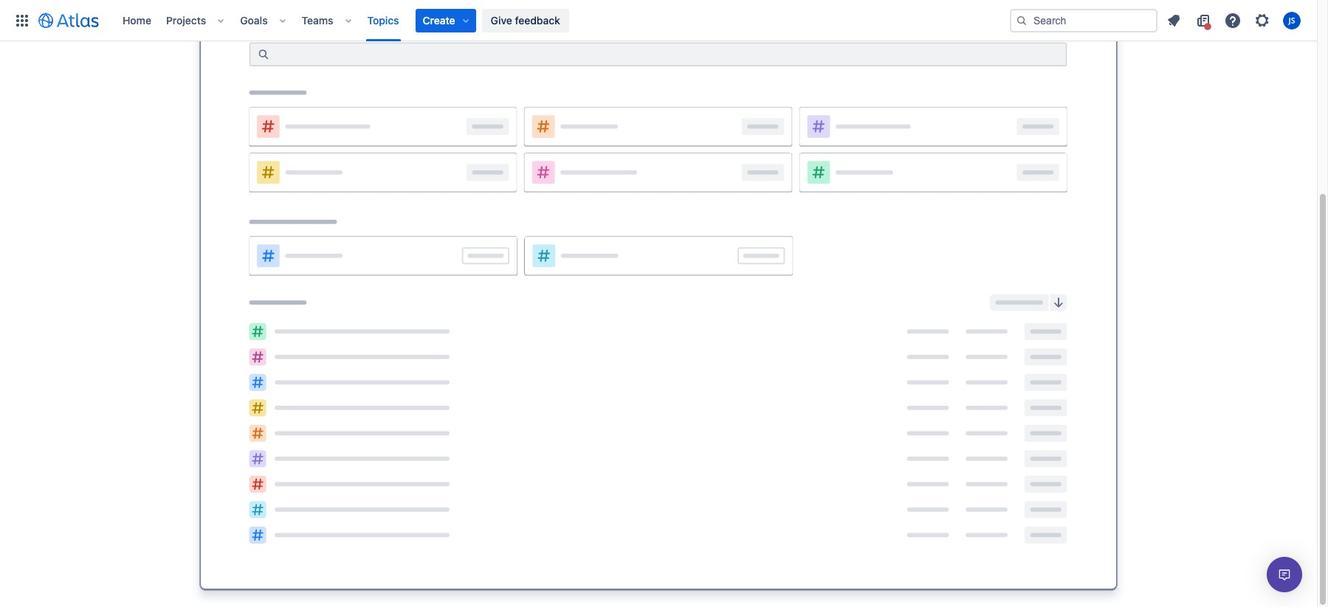 Task type: vqa. For each thing, say whether or not it's contained in the screenshot.
'search field'
no



Task type: describe. For each thing, give the bounding box(es) containing it.
top element
[[9, 0, 1010, 41]]

create button
[[415, 8, 476, 32]]

create
[[423, 14, 455, 26]]

teams
[[302, 14, 333, 26]]

account image
[[1283, 11, 1301, 29]]

teams link
[[297, 8, 338, 32]]

goals link
[[236, 8, 272, 32]]

topics
[[367, 14, 399, 26]]

settings image
[[1254, 11, 1271, 29]]

open intercom messenger image
[[1276, 566, 1294, 584]]

Search field
[[1010, 8, 1158, 32]]



Task type: locate. For each thing, give the bounding box(es) containing it.
switch to... image
[[13, 11, 31, 29]]

projects
[[166, 14, 206, 26]]

search image
[[1016, 14, 1028, 26]]

feedback
[[515, 14, 560, 26]]

banner containing home
[[0, 0, 1317, 41]]

home link
[[118, 8, 156, 32]]

help image
[[1224, 11, 1242, 29]]

give feedback
[[491, 14, 560, 26]]

banner
[[0, 0, 1317, 41]]

give feedback button
[[482, 8, 569, 32]]

notifications image
[[1165, 11, 1183, 29]]

home
[[123, 14, 151, 26]]

projects link
[[162, 8, 211, 32]]

goals
[[240, 14, 268, 26]]

topics link
[[363, 8, 404, 32]]

give
[[491, 14, 512, 26]]



